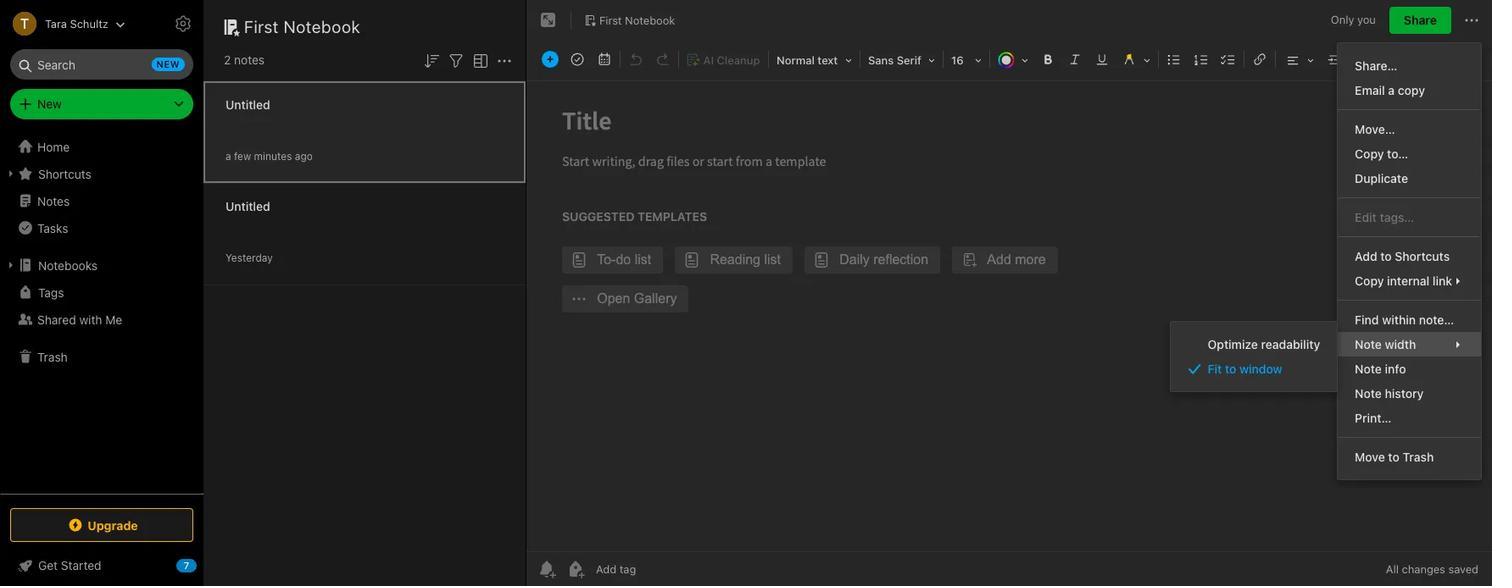 Task type: describe. For each thing, give the bounding box(es) containing it.
normal text
[[777, 53, 838, 67]]

shared with me link
[[0, 306, 203, 333]]

Font family field
[[862, 47, 941, 72]]

sans serif
[[868, 53, 922, 67]]

all changes saved
[[1386, 563, 1479, 577]]

note width
[[1355, 337, 1416, 352]]

16
[[951, 53, 964, 67]]

0 horizontal spatial first
[[244, 17, 279, 36]]

text
[[818, 53, 838, 67]]

note info link
[[1338, 357, 1481, 382]]

yesterday
[[226, 251, 273, 264]]

schultz
[[70, 17, 108, 30]]

View options field
[[466, 49, 491, 71]]

Account field
[[0, 7, 125, 41]]

serif
[[897, 53, 922, 67]]

add
[[1355, 249, 1378, 264]]

upgrade button
[[10, 509, 193, 543]]

new search field
[[22, 49, 185, 80]]

normal
[[777, 53, 815, 67]]

with
[[79, 312, 102, 327]]

share… link
[[1338, 53, 1481, 78]]

notebooks
[[38, 258, 98, 273]]

within
[[1382, 313, 1416, 327]]

all
[[1386, 563, 1399, 577]]

dropdown list menu containing share…
[[1338, 53, 1481, 470]]

optimize readability link
[[1171, 332, 1337, 357]]

tara schultz
[[45, 17, 108, 30]]

more actions image inside note window element
[[1462, 10, 1482, 31]]

Alignment field
[[1278, 47, 1320, 72]]

internal
[[1387, 274, 1430, 288]]

copy internal link link
[[1338, 269, 1481, 293]]

to for fit
[[1225, 362, 1237, 376]]

email
[[1355, 83, 1385, 98]]

find within note… link
[[1338, 308, 1481, 332]]

dropdown list menu containing optimize readability
[[1171, 332, 1337, 382]]

outdent image
[[1349, 47, 1373, 71]]

fit to window
[[1208, 362, 1283, 376]]

ago
[[295, 150, 313, 162]]

started
[[61, 559, 101, 573]]

0 horizontal spatial notebook
[[284, 17, 361, 36]]

to for move
[[1388, 450, 1400, 465]]

Insert field
[[538, 47, 563, 71]]

first inside button
[[599, 13, 622, 27]]

note…
[[1419, 313, 1454, 327]]

optimize readability
[[1208, 337, 1320, 352]]

get
[[38, 559, 58, 573]]

first notebook inside button
[[599, 13, 675, 27]]

more actions field inside note window element
[[1462, 7, 1482, 34]]

few
[[234, 150, 251, 162]]

Font size field
[[945, 47, 988, 72]]

Copy internal link field
[[1338, 269, 1481, 293]]

find
[[1355, 313, 1379, 327]]

notebook inside button
[[625, 13, 675, 27]]

trash link
[[0, 343, 203, 371]]

numbered list image
[[1190, 47, 1213, 71]]

note for note info
[[1355, 362, 1382, 376]]

email a copy
[[1355, 83, 1425, 98]]

Add filters field
[[446, 49, 466, 71]]

duplicate link
[[1338, 166, 1481, 191]]

edit
[[1355, 210, 1377, 225]]

new button
[[10, 89, 193, 120]]

saved
[[1449, 563, 1479, 577]]

get started
[[38, 559, 101, 573]]

print… link
[[1338, 406, 1481, 431]]

underline image
[[1090, 47, 1114, 71]]

7
[[184, 560, 189, 571]]

optimize
[[1208, 337, 1258, 352]]

Font color field
[[992, 47, 1034, 72]]

trash inside tree
[[37, 350, 68, 364]]

2
[[224, 53, 231, 67]]

a inside 'link'
[[1388, 83, 1395, 98]]

Search text field
[[22, 49, 181, 80]]

shortcuts button
[[0, 160, 203, 187]]

only you
[[1331, 13, 1376, 26]]

share…
[[1355, 59, 1398, 73]]

note window element
[[527, 0, 1492, 587]]

tags…
[[1380, 210, 1415, 225]]

move…
[[1355, 122, 1395, 137]]

note for note width
[[1355, 337, 1382, 352]]

note info
[[1355, 362, 1406, 376]]

insert link image
[[1248, 47, 1272, 71]]

print…
[[1355, 411, 1392, 426]]

new
[[156, 59, 180, 70]]

note for note history
[[1355, 387, 1382, 401]]

tasks
[[37, 221, 68, 235]]

Help and Learning task checklist field
[[0, 553, 204, 580]]



Task type: locate. For each thing, give the bounding box(es) containing it.
share
[[1404, 13, 1437, 27]]

0 vertical spatial note
[[1355, 337, 1382, 352]]

bold image
[[1036, 47, 1060, 71]]

2 notes
[[224, 53, 265, 67]]

1 vertical spatial copy
[[1355, 274, 1384, 288]]

1 vertical spatial note
[[1355, 362, 1382, 376]]

1 horizontal spatial more actions image
[[1462, 10, 1482, 31]]

untitled for a few minutes ago
[[226, 97, 270, 112]]

copy for copy internal link
[[1355, 274, 1384, 288]]

notes link
[[0, 187, 203, 215]]

first
[[599, 13, 622, 27], [244, 17, 279, 36]]

1 vertical spatial untitled
[[226, 199, 270, 213]]

0 vertical spatial trash
[[37, 350, 68, 364]]

duplicate
[[1355, 171, 1408, 186]]

1 horizontal spatial first notebook
[[599, 13, 675, 27]]

first up calendar event icon
[[599, 13, 622, 27]]

0 horizontal spatial more actions image
[[494, 51, 515, 71]]

to right fit
[[1225, 362, 1237, 376]]

a few minutes ago
[[226, 150, 313, 162]]

calendar event image
[[593, 47, 616, 71]]

1 horizontal spatial dropdown list menu
[[1338, 53, 1481, 470]]

1 vertical spatial more actions image
[[494, 51, 515, 71]]

copy down 'add'
[[1355, 274, 1384, 288]]

1 horizontal spatial more actions field
[[1462, 7, 1482, 34]]

2 note from the top
[[1355, 362, 1382, 376]]

note width menu item
[[1338, 332, 1481, 357]]

first notebook up calendar event icon
[[599, 13, 675, 27]]

shortcuts down home
[[38, 167, 91, 181]]

add tag image
[[566, 560, 586, 580]]

more image
[[1379, 47, 1431, 71]]

copy internal link
[[1355, 274, 1452, 288]]

copy down move…
[[1355, 147, 1384, 161]]

1 horizontal spatial first
[[599, 13, 622, 27]]

add to shortcuts link
[[1338, 244, 1481, 269]]

0 vertical spatial a
[[1388, 83, 1395, 98]]

edit tags… link
[[1338, 205, 1481, 230]]

0 horizontal spatial more actions field
[[494, 49, 515, 71]]

note left info
[[1355, 362, 1382, 376]]

More actions field
[[1462, 7, 1482, 34], [494, 49, 515, 71]]

first notebook up notes
[[244, 17, 361, 36]]

Heading level field
[[771, 47, 858, 72]]

new
[[37, 97, 62, 111]]

more actions image
[[1462, 10, 1482, 31], [494, 51, 515, 71]]

1 vertical spatial to
[[1225, 362, 1237, 376]]

notes
[[234, 53, 265, 67]]

you
[[1358, 13, 1376, 26]]

width
[[1385, 337, 1416, 352]]

history
[[1385, 387, 1424, 401]]

email a copy link
[[1338, 78, 1481, 103]]

note up print…
[[1355, 387, 1382, 401]]

move to trash
[[1355, 450, 1434, 465]]

edit tags…
[[1355, 210, 1415, 225]]

link
[[1433, 274, 1452, 288]]

0 horizontal spatial dropdown list menu
[[1171, 332, 1337, 382]]

Note Editor text field
[[527, 81, 1492, 552]]

move
[[1355, 450, 1385, 465]]

shortcuts up copy internal link link
[[1395, 249, 1450, 264]]

checklist image
[[1217, 47, 1241, 71]]

notes
[[37, 194, 70, 208]]

2 vertical spatial note
[[1355, 387, 1382, 401]]

to right 'add'
[[1381, 249, 1392, 264]]

share button
[[1390, 7, 1452, 34]]

copy to…
[[1355, 147, 1409, 161]]

click to collapse image
[[197, 555, 210, 576]]

more actions field right the view options field
[[494, 49, 515, 71]]

1 horizontal spatial notebook
[[625, 13, 675, 27]]

0 horizontal spatial trash
[[37, 350, 68, 364]]

more actions image right share button
[[1462, 10, 1482, 31]]

untitled for yesterday
[[226, 199, 270, 213]]

0 vertical spatial shortcuts
[[38, 167, 91, 181]]

me
[[105, 312, 122, 327]]

note inside menu item
[[1355, 337, 1382, 352]]

1 vertical spatial shortcuts
[[1395, 249, 1450, 264]]

1 vertical spatial trash
[[1403, 450, 1434, 465]]

first notebook
[[599, 13, 675, 27], [244, 17, 361, 36]]

Add tag field
[[594, 562, 722, 577]]

1 vertical spatial a
[[226, 150, 231, 162]]

1 vertical spatial more actions field
[[494, 49, 515, 71]]

move… link
[[1338, 117, 1481, 142]]

note down find
[[1355, 337, 1382, 352]]

first up notes
[[244, 17, 279, 36]]

a left few
[[226, 150, 231, 162]]

move to trash link
[[1338, 445, 1481, 470]]

trash inside 'link'
[[1403, 450, 1434, 465]]

3 note from the top
[[1355, 387, 1382, 401]]

shared with me
[[37, 312, 122, 327]]

shared
[[37, 312, 76, 327]]

first notebook button
[[578, 8, 681, 32]]

tree
[[0, 133, 204, 493]]

0 vertical spatial to
[[1381, 249, 1392, 264]]

0 vertical spatial more actions field
[[1462, 7, 1482, 34]]

notebooks link
[[0, 252, 203, 279]]

0 vertical spatial more actions image
[[1462, 10, 1482, 31]]

0 vertical spatial untitled
[[226, 97, 270, 112]]

2 untitled from the top
[[226, 199, 270, 213]]

fit to window link
[[1171, 357, 1337, 382]]

tags button
[[0, 279, 203, 306]]

untitled down few
[[226, 199, 270, 213]]

a left copy
[[1388, 83, 1395, 98]]

0 horizontal spatial first notebook
[[244, 17, 361, 36]]

2 vertical spatial to
[[1388, 450, 1400, 465]]

1 horizontal spatial shortcuts
[[1395, 249, 1450, 264]]

0 horizontal spatial shortcuts
[[38, 167, 91, 181]]

to
[[1381, 249, 1392, 264], [1225, 362, 1237, 376], [1388, 450, 1400, 465]]

expand note image
[[538, 10, 559, 31]]

add filters image
[[446, 51, 466, 71]]

expand notebooks image
[[4, 259, 18, 272]]

readability
[[1261, 337, 1320, 352]]

copy inside field
[[1355, 274, 1384, 288]]

copy for copy to…
[[1355, 147, 1384, 161]]

changes
[[1402, 563, 1446, 577]]

1 untitled from the top
[[226, 97, 270, 112]]

trash down "print…" link
[[1403, 450, 1434, 465]]

minutes
[[254, 150, 292, 162]]

untitled
[[226, 97, 270, 112], [226, 199, 270, 213]]

untitled down notes
[[226, 97, 270, 112]]

shortcuts
[[38, 167, 91, 181], [1395, 249, 1450, 264]]

notebook
[[625, 13, 675, 27], [284, 17, 361, 36]]

shortcuts inside button
[[38, 167, 91, 181]]

note history link
[[1338, 382, 1481, 406]]

to for add
[[1381, 249, 1392, 264]]

trash down shared
[[37, 350, 68, 364]]

only
[[1331, 13, 1355, 26]]

italic image
[[1063, 47, 1087, 71]]

0 vertical spatial copy
[[1355, 147, 1384, 161]]

0 horizontal spatial a
[[226, 150, 231, 162]]

1 horizontal spatial a
[[1388, 83, 1395, 98]]

fit
[[1208, 362, 1222, 376]]

note
[[1355, 337, 1382, 352], [1355, 362, 1382, 376], [1355, 387, 1382, 401]]

more actions field right share button
[[1462, 7, 1482, 34]]

note width link
[[1338, 332, 1481, 357]]

tags
[[38, 285, 64, 300]]

tree containing home
[[0, 133, 204, 493]]

1 horizontal spatial trash
[[1403, 450, 1434, 465]]

bulleted list image
[[1162, 47, 1186, 71]]

1 note from the top
[[1355, 337, 1382, 352]]

dropdown list menu
[[1338, 53, 1481, 470], [1171, 332, 1337, 382]]

home link
[[0, 133, 204, 160]]

sans
[[868, 53, 894, 67]]

to right move
[[1388, 450, 1400, 465]]

task image
[[566, 47, 589, 71]]

copy to… link
[[1338, 142, 1481, 166]]

note history
[[1355, 387, 1424, 401]]

window
[[1240, 362, 1283, 376]]

find within note…
[[1355, 313, 1454, 327]]

upgrade
[[88, 519, 138, 533]]

1 copy from the top
[[1355, 147, 1384, 161]]

add a reminder image
[[537, 560, 557, 580]]

info
[[1385, 362, 1406, 376]]

tasks button
[[0, 215, 203, 242]]

2 copy from the top
[[1355, 274, 1384, 288]]

home
[[37, 139, 70, 154]]

copy
[[1355, 147, 1384, 161], [1355, 274, 1384, 288]]

more actions image right the view options field
[[494, 51, 515, 71]]

indent image
[[1322, 47, 1346, 71]]

add to shortcuts
[[1355, 249, 1450, 264]]

tara
[[45, 17, 67, 30]]

Sort options field
[[421, 49, 442, 71]]

settings image
[[173, 14, 193, 34]]

Note width field
[[1338, 332, 1481, 357]]

to…
[[1387, 147, 1409, 161]]

copy
[[1398, 83, 1425, 98]]

Highlight field
[[1116, 47, 1157, 72]]

a
[[1388, 83, 1395, 98], [226, 150, 231, 162]]



Task type: vqa. For each thing, say whether or not it's contained in the screenshot.
the Notebooks
yes



